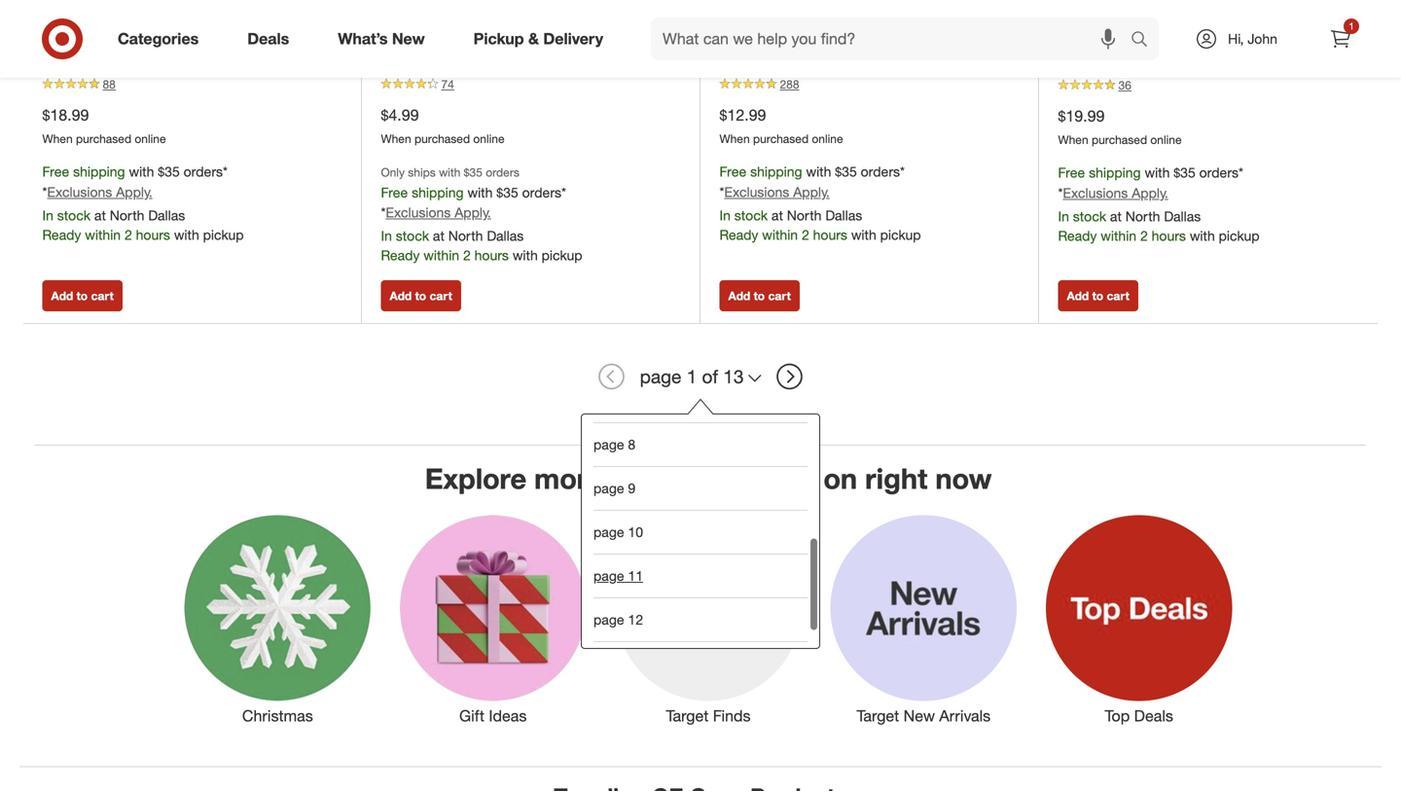Task type: locate. For each thing, give the bounding box(es) containing it.
gift
[[459, 707, 485, 726]]

lighting
[[135, 57, 183, 74], [812, 57, 861, 74], [1151, 58, 1199, 75]]

0 horizontal spatial free shipping with $35 orders* * exclusions apply. in stock at  north dallas ready within 2 hours with pickup
[[42, 163, 244, 243]]

lighting for 5.5w
[[1151, 58, 1199, 75]]

household for bulb
[[65, 57, 131, 74]]

exclusions
[[47, 184, 112, 201], [725, 184, 790, 201], [1063, 185, 1128, 202], [386, 204, 451, 221]]

relax inside 'ge relax led 3-way hd light bulb soft white'
[[69, 13, 110, 32]]

soft
[[80, 36, 111, 55], [1255, 37, 1286, 56]]

when down the $19.99
[[1059, 132, 1089, 147]]

purchased
[[76, 131, 131, 146], [415, 131, 470, 146], [753, 131, 809, 146], [1092, 132, 1148, 147]]

1 vertical spatial hd
[[1104, 37, 1127, 56]]

cart for $19.99
[[1107, 289, 1130, 303]]

*
[[42, 184, 47, 201], [720, 184, 725, 201], [1059, 185, 1063, 202], [381, 204, 386, 221]]

1 horizontal spatial new
[[904, 707, 935, 726]]

3 cart from the left
[[768, 289, 791, 303]]

1 horizontal spatial led
[[720, 36, 751, 55]]

page for page 11
[[594, 568, 624, 585]]

when for $4.99
[[381, 131, 411, 146]]

0 horizontal spatial 2pk
[[746, 13, 773, 32]]

within for $12.99
[[762, 226, 798, 243]]

page left 12
[[594, 611, 624, 628]]

deals up 88 link
[[247, 29, 289, 48]]

relax
[[69, 13, 110, 32], [1059, 37, 1100, 56]]

christmas link
[[170, 512, 385, 728]]

christmas
[[242, 707, 313, 726]]

north
[[110, 207, 144, 224], [787, 207, 822, 224], [1126, 208, 1161, 225], [448, 227, 483, 245]]

within inside only ships with $35 orders free shipping with $35 orders* * exclusions apply. in stock at  north dallas ready within 2 hours with pickup
[[424, 247, 460, 264]]

bulb
[[42, 36, 76, 55], [528, 36, 561, 55]]

led inside ge 2pk 9w 60w equivalent reveal led hd+ light bulbs
[[720, 36, 751, 55]]

when inside $18.99 when purchased online
[[42, 131, 73, 146]]

$35 down $19.99 when purchased online
[[1174, 164, 1196, 181]]

0 horizontal spatial soft
[[80, 36, 111, 55]]

ge household lighting link up 288
[[720, 56, 861, 76]]

when down $12.99
[[720, 131, 750, 146]]

free
[[42, 163, 69, 180], [720, 163, 747, 180], [1059, 164, 1086, 181], [381, 184, 408, 201]]

2 horizontal spatial ge household lighting
[[1059, 58, 1199, 75]]

to for $4.99
[[415, 289, 426, 303]]

$35 for $18.99
[[158, 163, 180, 180]]

0 vertical spatial deals
[[247, 29, 289, 48]]

1 horizontal spatial 2pk
[[1085, 14, 1112, 33]]

relax up 88
[[69, 13, 110, 32]]

exclusions for $19.99
[[1063, 185, 1128, 202]]

what's new link
[[321, 18, 449, 60]]

$35 down $12.99 when purchased online
[[835, 163, 857, 180]]

2pk inside ge 2pk 5.5w 60w equivalent relax hd led light bulbs soft white
[[1085, 14, 1112, 33]]

1 bulb from the left
[[42, 36, 76, 55]]

within for $19.99
[[1101, 227, 1137, 244]]

bulbs inside ge 2pk 9w 60w equivalent reveal led hd+ light bulbs
[[834, 36, 876, 55]]

to for $18.99
[[77, 289, 88, 303]]

orders
[[486, 165, 520, 180]]

page left 11
[[594, 568, 624, 585]]

1 vertical spatial white
[[1059, 59, 1101, 78]]

online inside $19.99 when purchased online
[[1151, 132, 1182, 147]]

10
[[628, 524, 643, 541]]

target for target new arrivals
[[857, 707, 900, 726]]

* for $19.99
[[1059, 185, 1063, 202]]

add to cart button for $4.99
[[381, 281, 461, 312]]

stock down $12.99 when purchased online
[[735, 207, 768, 224]]

white inside ge 2pk 5.5w 60w equivalent relax hd led light bulbs soft white
[[1059, 59, 1101, 78]]

1 add to cart button from the left
[[42, 281, 123, 312]]

led down 5.5w
[[1132, 37, 1163, 56]]

online for $12.99
[[812, 131, 843, 146]]

stock down ships on the top left of the page
[[396, 227, 429, 245]]

ge household lighting link up 88
[[42, 56, 183, 76]]

stock down $18.99 when purchased online
[[57, 207, 91, 224]]

equivalent
[[841, 13, 919, 32], [1193, 14, 1270, 33]]

2 horizontal spatial household
[[1081, 58, 1147, 75]]

0 horizontal spatial bulb
[[42, 36, 76, 55]]

2 to from the left
[[415, 289, 426, 303]]

0 horizontal spatial target
[[666, 707, 709, 726]]

1 horizontal spatial hd
[[1104, 37, 1127, 56]]

2pk inside ge 2pk 9w 60w equivalent reveal led hd+ light bulbs
[[746, 13, 773, 32]]

0 vertical spatial relax
[[69, 13, 110, 32]]

target new arrivals
[[857, 707, 991, 726]]

led
[[114, 13, 145, 32], [720, 36, 751, 55], [1132, 37, 1163, 56]]

1 vertical spatial new
[[904, 707, 935, 726]]

free inside only ships with $35 orders free shipping with $35 orders* * exclusions apply. in stock at  north dallas ready within 2 hours with pickup
[[381, 184, 408, 201]]

equivalent inside ge 2pk 5.5w 60w equivalent relax hd led light bulbs soft white
[[1193, 14, 1270, 33]]

exclusions down $18.99 when purchased online
[[47, 184, 112, 201]]

to for $19.99
[[1093, 289, 1104, 303]]

when inside $19.99 when purchased online
[[1059, 132, 1089, 147]]

add to cart button
[[42, 281, 123, 312], [381, 281, 461, 312], [720, 281, 800, 312], [1059, 281, 1139, 312]]

soft inside 'ge relax led 3-way hd light bulb soft white'
[[80, 36, 111, 55]]

hd+
[[755, 36, 787, 55]]

2 add from the left
[[390, 289, 412, 303]]

1 horizontal spatial equivalent
[[1193, 14, 1270, 33]]

of
[[702, 366, 718, 388], [612, 462, 638, 496]]

apply. down $18.99 when purchased online
[[116, 184, 153, 201]]

0 vertical spatial of
[[702, 366, 718, 388]]

2 horizontal spatial ge household lighting link
[[1059, 57, 1199, 77]]

light right way
[[227, 13, 264, 32]]

white up the $19.99
[[1059, 59, 1101, 78]]

hd
[[199, 13, 222, 32], [1104, 37, 1127, 56]]

3 add from the left
[[729, 289, 751, 303]]

0 horizontal spatial led
[[114, 13, 145, 32]]

ready for $12.99
[[720, 226, 759, 243]]

0 vertical spatial hd
[[199, 13, 222, 32]]

online down 288 link at the right of page
[[812, 131, 843, 146]]

0 horizontal spatial ge household lighting link
[[42, 56, 183, 76]]

shipping down $18.99 when purchased online
[[73, 163, 125, 180]]

ge household lighting for bulb
[[42, 57, 183, 74]]

white
[[115, 36, 158, 55], [1059, 59, 1101, 78]]

when down $18.99
[[42, 131, 73, 146]]

page inside dropdown button
[[640, 366, 682, 388]]

exclusions apply. button down $19.99 when purchased online
[[1063, 184, 1169, 203]]

2 target from the left
[[857, 707, 900, 726]]

free for $19.99
[[1059, 164, 1086, 181]]

ideas
[[489, 707, 527, 726]]

free for $18.99
[[42, 163, 69, 180]]

orders*
[[184, 163, 228, 180], [861, 163, 905, 180], [1200, 164, 1244, 181], [522, 184, 566, 201]]

deals
[[247, 29, 289, 48], [1135, 707, 1174, 726]]

online down 36 link
[[1151, 132, 1182, 147]]

1 vertical spatial relax
[[1059, 37, 1100, 56]]

within
[[85, 226, 121, 243], [762, 226, 798, 243], [1101, 227, 1137, 244], [424, 247, 460, 264]]

free down the 'only'
[[381, 184, 408, 201]]

hd down 5.5w
[[1104, 37, 1127, 56]]

of left 13
[[702, 366, 718, 388]]

1 horizontal spatial deals
[[1135, 707, 1174, 726]]

when
[[42, 131, 73, 146], [381, 131, 411, 146], [720, 131, 750, 146], [1059, 132, 1089, 147]]

0 horizontal spatial relax
[[69, 13, 110, 32]]

page 8
[[594, 436, 636, 453]]

purchased inside the $4.99 when purchased online
[[415, 131, 470, 146]]

ge household lighting up 88
[[42, 57, 183, 74]]

bulbs inside ge 2pk 5.5w 60w equivalent relax hd led light bulbs soft white
[[1209, 37, 1251, 56]]

1 to from the left
[[77, 289, 88, 303]]

$35 down $18.99 when purchased online
[[158, 163, 180, 180]]

ge 15w t7 appliance incandescent light bulb link
[[381, 12, 635, 56]]

bulb inside ge 15w t7 appliance incandescent light bulb
[[528, 36, 561, 55]]

* down $12.99
[[720, 184, 725, 201]]

1 vertical spatial 1
[[687, 366, 697, 388]]

exclusions apply. button down $18.99 when purchased online
[[47, 183, 153, 202]]

stock inside only ships with $35 orders free shipping with $35 orders* * exclusions apply. in stock at  north dallas ready within 2 hours with pickup
[[396, 227, 429, 245]]

0 horizontal spatial household
[[65, 57, 131, 74]]

cart
[[91, 289, 114, 303], [430, 289, 452, 303], [768, 289, 791, 303], [1107, 289, 1130, 303]]

2 cart from the left
[[430, 289, 452, 303]]

What can we help you find? suggestions appear below search field
[[651, 18, 1136, 60]]

$35 for $12.99
[[835, 163, 857, 180]]

3 add to cart from the left
[[729, 289, 791, 303]]

online inside $12.99 when purchased online
[[812, 131, 843, 146]]

free down $12.99
[[720, 163, 747, 180]]

0 horizontal spatial 60w
[[805, 13, 837, 32]]

stock down $19.99 when purchased online
[[1073, 208, 1107, 225]]

1 horizontal spatial of
[[702, 366, 718, 388]]

bulbs for hd+
[[834, 36, 876, 55]]

60w inside ge 2pk 9w 60w equivalent reveal led hd+ light bulbs
[[805, 13, 837, 32]]

1 right john
[[1349, 20, 1355, 32]]

purchased down $18.99
[[76, 131, 131, 146]]

2 horizontal spatial free shipping with $35 orders* * exclusions apply. in stock at  north dallas ready within 2 hours with pickup
[[1059, 164, 1260, 244]]

free shipping with $35 orders* * exclusions apply. in stock at  north dallas ready within 2 hours with pickup for $18.99
[[42, 163, 244, 243]]

lighting up 36 link
[[1151, 58, 1199, 75]]

purchased inside $12.99 when purchased online
[[753, 131, 809, 146]]

free down $18.99
[[42, 163, 69, 180]]

shipping down $12.99 when purchased online
[[751, 163, 803, 180]]

on
[[824, 462, 858, 496]]

household up "36" on the top right
[[1081, 58, 1147, 75]]

1 horizontal spatial 60w
[[1157, 14, 1189, 33]]

2pk for hd
[[1085, 14, 1112, 33]]

hi,
[[1228, 30, 1244, 47]]

at down $18.99 when purchased online
[[94, 207, 106, 224]]

relax left search button
[[1059, 37, 1100, 56]]

ge for ge 2pk 5.5w 60w equivalent relax hd led light bulbs soft white link
[[1059, 14, 1080, 33]]

deals right the top
[[1135, 707, 1174, 726]]

ge 2pk 9w 60w equivalent reveal led hd+ light bulbs
[[720, 13, 973, 55]]

shipping
[[73, 163, 125, 180], [751, 163, 803, 180], [1089, 164, 1141, 181], [412, 184, 464, 201]]

2 inside only ships with $35 orders free shipping with $35 orders* * exclusions apply. in stock at  north dallas ready within 2 hours with pickup
[[463, 247, 471, 264]]

apply. down $12.99 when purchased online
[[793, 184, 830, 201]]

dallas for $12.99
[[826, 207, 863, 224]]

light down appliance
[[486, 36, 523, 55]]

apply. down orders
[[455, 204, 491, 221]]

2 bulb from the left
[[528, 36, 561, 55]]

bulbs for led
[[1209, 37, 1251, 56]]

3 add to cart button from the left
[[720, 281, 800, 312]]

0 horizontal spatial bulbs
[[834, 36, 876, 55]]

hours for $19.99
[[1152, 227, 1186, 244]]

lighting down categories
[[135, 57, 183, 74]]

1 vertical spatial deals
[[1135, 707, 1174, 726]]

1 add from the left
[[51, 289, 73, 303]]

white inside 'ge relax led 3-way hd light bulb soft white'
[[115, 36, 158, 55]]

ge for "ge 2pk 9w 60w equivalent reveal led hd+ light bulbs" link
[[720, 13, 742, 32]]

1 inside dropdown button
[[687, 366, 697, 388]]

* down $18.99
[[42, 184, 47, 201]]

exclusions apply. button down ships on the top left of the page
[[386, 203, 491, 223]]

1 horizontal spatial relax
[[1059, 37, 1100, 56]]

page left 9
[[594, 480, 624, 497]]

1 horizontal spatial household
[[742, 57, 808, 74]]

now
[[936, 462, 992, 496]]

2 add to cart from the left
[[390, 289, 452, 303]]

2 horizontal spatial led
[[1132, 37, 1163, 56]]

cart for $18.99
[[91, 289, 114, 303]]

purchased down the $19.99
[[1092, 132, 1148, 147]]

page
[[640, 366, 682, 388], [594, 436, 624, 453], [594, 480, 624, 497], [594, 524, 624, 541], [594, 568, 624, 585], [594, 611, 624, 628]]

pickup inside only ships with $35 orders free shipping with $35 orders* * exclusions apply. in stock at  north dallas ready within 2 hours with pickup
[[542, 247, 583, 264]]

1 horizontal spatial lighting
[[812, 57, 861, 74]]

online inside the $4.99 when purchased online
[[473, 131, 505, 146]]

0 vertical spatial 1
[[1349, 20, 1355, 32]]

hours
[[136, 226, 170, 243], [813, 226, 848, 243], [1152, 227, 1186, 244], [475, 247, 509, 264]]

1 horizontal spatial target
[[857, 707, 900, 726]]

equivalent inside ge 2pk 9w 60w equivalent reveal led hd+ light bulbs
[[841, 13, 919, 32]]

of inside page 1 of 13 dropdown button
[[702, 366, 718, 388]]

light inside ge 15w t7 appliance incandescent light bulb
[[486, 36, 523, 55]]

3 to from the left
[[754, 289, 765, 303]]

new left t7
[[392, 29, 425, 48]]

1 add to cart from the left
[[51, 289, 114, 303]]

of for more
[[612, 462, 638, 496]]

equivalent for ge 2pk 5.5w 60w equivalent relax hd led light bulbs soft white
[[1193, 14, 1270, 33]]

target left arrivals
[[857, 707, 900, 726]]

ge inside ge 15w t7 appliance incandescent light bulb
[[381, 13, 403, 32]]

target left finds
[[666, 707, 709, 726]]

60w right 5.5w
[[1157, 14, 1189, 33]]

with
[[129, 163, 154, 180], [806, 163, 832, 180], [1145, 164, 1170, 181], [439, 165, 461, 180], [468, 184, 493, 201], [174, 226, 199, 243], [852, 226, 877, 243], [1190, 227, 1215, 244], [513, 247, 538, 264]]

at down $12.99 when purchased online
[[772, 207, 783, 224]]

when for $19.99
[[1059, 132, 1089, 147]]

288
[[780, 77, 800, 91]]

when inside the $4.99 when purchased online
[[381, 131, 411, 146]]

page 11 link
[[594, 554, 808, 598]]

ge inside ge 2pk 5.5w 60w equivalent relax hd led light bulbs soft white
[[1059, 14, 1080, 33]]

to for $12.99
[[754, 289, 765, 303]]

ge household lighting for hd+
[[720, 57, 861, 74]]

exclusions down ships on the top left of the page
[[386, 204, 451, 221]]

at
[[94, 207, 106, 224], [772, 207, 783, 224], [1111, 208, 1122, 225], [433, 227, 445, 245]]

pickup for $12.99
[[881, 226, 921, 243]]

what's
[[338, 29, 388, 48]]

2 horizontal spatial lighting
[[1151, 58, 1199, 75]]

exclusions down $19.99 when purchased online
[[1063, 185, 1128, 202]]

apply. for $18.99
[[116, 184, 153, 201]]

incandescent
[[381, 36, 481, 55]]

relax inside ge 2pk 5.5w 60w equivalent relax hd led light bulbs soft white
[[1059, 37, 1100, 56]]

2pk
[[746, 13, 773, 32], [1085, 14, 1112, 33]]

ge inside ge 2pk 9w 60w equivalent reveal led hd+ light bulbs
[[720, 13, 742, 32]]

purchased inside $18.99 when purchased online
[[76, 131, 131, 146]]

ready
[[42, 226, 81, 243], [720, 226, 759, 243], [1059, 227, 1097, 244], [381, 247, 420, 264]]

8
[[628, 436, 636, 453]]

1
[[1349, 20, 1355, 32], [687, 366, 697, 388]]

page 9
[[594, 480, 636, 497]]

purchased down $12.99
[[753, 131, 809, 146]]

2pk up hd+
[[746, 13, 773, 32]]

soft right hi,
[[1255, 37, 1286, 56]]

led left 3-
[[114, 13, 145, 32]]

page left 10
[[594, 524, 624, 541]]

online up orders
[[473, 131, 505, 146]]

online for $4.99
[[473, 131, 505, 146]]

white down 3-
[[115, 36, 158, 55]]

ge household lighting for led
[[1059, 58, 1199, 75]]

exclusions apply. button down $12.99 when purchased online
[[725, 183, 830, 202]]

page for page 12
[[594, 611, 624, 628]]

light
[[227, 13, 264, 32], [486, 36, 523, 55], [792, 36, 829, 55], [1167, 37, 1205, 56]]

1 cart from the left
[[91, 289, 114, 303]]

5.5w
[[1116, 14, 1152, 33]]

lighting down ge 2pk 9w 60w equivalent reveal led hd+ light bulbs
[[812, 57, 861, 74]]

online inside $18.99 when purchased online
[[135, 131, 166, 146]]

new for what's
[[392, 29, 425, 48]]

led left hd+
[[720, 36, 751, 55]]

add to cart
[[51, 289, 114, 303], [390, 289, 452, 303], [729, 289, 791, 303], [1067, 289, 1130, 303]]

shipping down $19.99 when purchased online
[[1089, 164, 1141, 181]]

household
[[65, 57, 131, 74], [742, 57, 808, 74], [1081, 58, 1147, 75]]

page inside 'link'
[[594, 568, 624, 585]]

free shipping with $35 orders* * exclusions apply. in stock at  north dallas ready within 2 hours with pickup down $19.99 when purchased online
[[1059, 164, 1260, 244]]

bulbs up 36 link
[[1209, 37, 1251, 56]]

exclusions down $12.99 when purchased online
[[725, 184, 790, 201]]

2pk left 5.5w
[[1085, 14, 1112, 33]]

purchased for $18.99
[[76, 131, 131, 146]]

1 horizontal spatial bulbs
[[1209, 37, 1251, 56]]

apply. down $19.99 when purchased online
[[1132, 185, 1169, 202]]

4 to from the left
[[1093, 289, 1104, 303]]

light down the 9w
[[792, 36, 829, 55]]

1 horizontal spatial white
[[1059, 59, 1101, 78]]

page for page 9
[[594, 480, 624, 497]]

ge household lighting link up "36" on the top right
[[1059, 57, 1199, 77]]

add to cart button for $18.99
[[42, 281, 123, 312]]

household up 88
[[65, 57, 131, 74]]

ready inside only ships with $35 orders free shipping with $35 orders* * exclusions apply. in stock at  north dallas ready within 2 hours with pickup
[[381, 247, 420, 264]]

to
[[77, 289, 88, 303], [415, 289, 426, 303], [754, 289, 765, 303], [1093, 289, 1104, 303]]

page for page 10
[[594, 524, 624, 541]]

bulbs
[[834, 36, 876, 55], [1209, 37, 1251, 56]]

2 add to cart button from the left
[[381, 281, 461, 312]]

shipping down ships on the top left of the page
[[412, 184, 464, 201]]

1 target from the left
[[666, 707, 709, 726]]

2pk for led
[[746, 13, 773, 32]]

hd right way
[[199, 13, 222, 32]]

purchased up ships on the top left of the page
[[415, 131, 470, 146]]

ge for ge household lighting "link" for hd+
[[720, 57, 738, 74]]

4 add from the left
[[1067, 289, 1089, 303]]

free down the $19.99
[[1059, 164, 1086, 181]]

ge for ge household lighting "link" associated with led
[[1059, 58, 1077, 75]]

free shipping with $35 orders* * exclusions apply. in stock at  north dallas ready within 2 hours with pickup down $18.99 when purchased online
[[42, 163, 244, 243]]

page left 13
[[640, 366, 682, 388]]

apply.
[[116, 184, 153, 201], [793, 184, 830, 201], [1132, 185, 1169, 202], [455, 204, 491, 221]]

ge inside 'ge relax led 3-way hd light bulb soft white'
[[42, 13, 64, 32]]

1 horizontal spatial bulb
[[528, 36, 561, 55]]

0 vertical spatial new
[[392, 29, 425, 48]]

0 horizontal spatial hd
[[199, 13, 222, 32]]

1 vertical spatial of
[[612, 462, 638, 496]]

free shipping with $35 orders* * exclusions apply. in stock at  north dallas ready within 2 hours with pickup down $12.99 when purchased online
[[720, 163, 921, 243]]

add to cart for $18.99
[[51, 289, 114, 303]]

orders* inside only ships with $35 orders free shipping with $35 orders* * exclusions apply. in stock at  north dallas ready within 2 hours with pickup
[[522, 184, 566, 201]]

at down $19.99 when purchased online
[[1111, 208, 1122, 225]]

online down 88 link
[[135, 131, 166, 146]]

ready for $18.99
[[42, 226, 81, 243]]

ge household lighting up 288
[[720, 57, 861, 74]]

* down the 'only'
[[381, 204, 386, 221]]

0 horizontal spatial new
[[392, 29, 425, 48]]

88
[[103, 77, 116, 91]]

at down ships on the top left of the page
[[433, 227, 445, 245]]

purchased inside $19.99 when purchased online
[[1092, 132, 1148, 147]]

0 vertical spatial white
[[115, 36, 158, 55]]

1 horizontal spatial ge household lighting link
[[720, 56, 861, 76]]

1 horizontal spatial soft
[[1255, 37, 1286, 56]]

when down $4.99 at the top
[[381, 131, 411, 146]]

9w
[[777, 13, 801, 32]]

0 horizontal spatial ge household lighting
[[42, 57, 183, 74]]

0 horizontal spatial lighting
[[135, 57, 183, 74]]

cart for $12.99
[[768, 289, 791, 303]]

add to cart button for $19.99
[[1059, 281, 1139, 312]]

of down 8
[[612, 462, 638, 496]]

0 horizontal spatial equivalent
[[841, 13, 919, 32]]

4 add to cart from the left
[[1067, 289, 1130, 303]]

1 horizontal spatial free shipping with $35 orders* * exclusions apply. in stock at  north dallas ready within 2 hours with pickup
[[720, 163, 921, 243]]

page inside "link"
[[594, 480, 624, 497]]

ge household lighting link
[[42, 56, 183, 76], [720, 56, 861, 76], [1059, 57, 1199, 77]]

in inside only ships with $35 orders free shipping with $35 orders* * exclusions apply. in stock at  north dallas ready within 2 hours with pickup
[[381, 227, 392, 245]]

light up 36 link
[[1167, 37, 1205, 56]]

0 horizontal spatial deals
[[247, 29, 289, 48]]

dallas inside only ships with $35 orders free shipping with $35 orders* * exclusions apply. in stock at  north dallas ready within 2 hours with pickup
[[487, 227, 524, 245]]

60w inside ge 2pk 5.5w 60w equivalent relax hd led light bulbs soft white
[[1157, 14, 1189, 33]]

60w right the 9w
[[805, 13, 837, 32]]

2
[[125, 226, 132, 243], [802, 226, 810, 243], [1141, 227, 1148, 244], [463, 247, 471, 264]]

1 horizontal spatial ge household lighting
[[720, 57, 861, 74]]

page 10 link
[[594, 510, 808, 554]]

ge
[[42, 13, 64, 32], [381, 13, 403, 32], [720, 13, 742, 32], [1059, 14, 1080, 33], [42, 57, 61, 74], [720, 57, 738, 74], [1059, 58, 1077, 75]]

bulbs up 288 link at the right of page
[[834, 36, 876, 55]]

4 add to cart button from the left
[[1059, 281, 1139, 312]]

led inside 'ge relax led 3-way hd light bulb soft white'
[[114, 13, 145, 32]]

0 horizontal spatial white
[[115, 36, 158, 55]]

when inside $12.99 when purchased online
[[720, 131, 750, 146]]

* down the $19.99
[[1059, 185, 1063, 202]]

household down hd+
[[742, 57, 808, 74]]

0 horizontal spatial 1
[[687, 366, 697, 388]]

60w
[[805, 13, 837, 32], [1157, 14, 1189, 33]]

1 left 13
[[687, 366, 697, 388]]

hd inside ge 2pk 5.5w 60w equivalent relax hd led light bulbs soft white
[[1104, 37, 1127, 56]]

soft up 88
[[80, 36, 111, 55]]

ge household lighting link for bulb
[[42, 56, 183, 76]]

dallas
[[148, 207, 185, 224], [826, 207, 863, 224], [1164, 208, 1201, 225], [487, 227, 524, 245]]

74
[[441, 77, 454, 91]]

ge household lighting up "36" on the top right
[[1059, 58, 1199, 75]]

ge household lighting link for led
[[1059, 57, 1199, 77]]

add
[[51, 289, 73, 303], [390, 289, 412, 303], [729, 289, 751, 303], [1067, 289, 1089, 303]]

page left 8
[[594, 436, 624, 453]]

36 link
[[1059, 77, 1359, 94]]

arrivals
[[940, 707, 991, 726]]

0 horizontal spatial of
[[612, 462, 638, 496]]

dallas for $18.99
[[148, 207, 185, 224]]

4 cart from the left
[[1107, 289, 1130, 303]]



Task type: describe. For each thing, give the bounding box(es) containing it.
hours for $12.99
[[813, 226, 848, 243]]

new for target
[[904, 707, 935, 726]]

3-
[[150, 13, 164, 32]]

exclusions apply. button for $19.99
[[1063, 184, 1169, 203]]

apply. inside only ships with $35 orders free shipping with $35 orders* * exclusions apply. in stock at  north dallas ready within 2 hours with pickup
[[455, 204, 491, 221]]

hours inside only ships with $35 orders free shipping with $35 orders* * exclusions apply. in stock at  north dallas ready within 2 hours with pickup
[[475, 247, 509, 264]]

page 10
[[594, 524, 643, 541]]

* for $18.99
[[42, 184, 47, 201]]

at for $12.99
[[772, 207, 783, 224]]

search
[[1122, 31, 1169, 50]]

pickup & delivery link
[[457, 18, 628, 60]]

page 12 link
[[594, 598, 808, 642]]

pickup
[[474, 29, 524, 48]]

9
[[628, 480, 636, 497]]

only
[[381, 165, 405, 180]]

when for $18.99
[[42, 131, 73, 146]]

target for target finds
[[666, 707, 709, 726]]

explore more of what's going on right now
[[425, 462, 992, 496]]

bulb inside 'ge relax led 3-way hd light bulb soft white'
[[42, 36, 76, 55]]

purchased for $12.99
[[753, 131, 809, 146]]

add to cart button for $12.99
[[720, 281, 800, 312]]

orders* for $18.99
[[184, 163, 228, 180]]

page for page 1 of 13
[[640, 366, 682, 388]]

hd inside 'ge relax led 3-way hd light bulb soft white'
[[199, 13, 222, 32]]

ge for ge 15w t7 appliance incandescent light bulb link
[[381, 13, 403, 32]]

pickup for $19.99
[[1219, 227, 1260, 244]]

exclusions inside only ships with $35 orders free shipping with $35 orders* * exclusions apply. in stock at  north dallas ready within 2 hours with pickup
[[386, 204, 451, 221]]

* inside only ships with $35 orders free shipping with $35 orders* * exclusions apply. in stock at  north dallas ready within 2 hours with pickup
[[381, 204, 386, 221]]

$35 down orders
[[497, 184, 519, 201]]

finds
[[713, 707, 751, 726]]

page 1 of 13 button
[[631, 355, 770, 398]]

lighting for 9w
[[812, 57, 861, 74]]

page 12
[[594, 611, 643, 628]]

page 9 link
[[594, 466, 808, 510]]

page 1 of 13
[[640, 366, 744, 388]]

2 for $18.99
[[125, 226, 132, 243]]

what's new
[[338, 29, 425, 48]]

at for $19.99
[[1111, 208, 1122, 225]]

gift ideas link
[[385, 512, 601, 728]]

$35 left orders
[[464, 165, 483, 180]]

appliance
[[464, 13, 538, 32]]

ge 15w t7 appliance incandescent light bulb
[[381, 13, 561, 55]]

explore
[[425, 462, 527, 496]]

36
[[1119, 78, 1132, 92]]

at inside only ships with $35 orders free shipping with $35 orders* * exclusions apply. in stock at  north dallas ready within 2 hours with pickup
[[433, 227, 445, 245]]

add for $19.99
[[1067, 289, 1089, 303]]

equivalent for ge 2pk 9w 60w equivalent reveal led hd+ light bulbs
[[841, 13, 919, 32]]

led inside ge 2pk 5.5w 60w equivalent relax hd led light bulbs soft white
[[1132, 37, 1163, 56]]

online for $19.99
[[1151, 132, 1182, 147]]

online for $18.99
[[135, 131, 166, 146]]

dallas for $19.99
[[1164, 208, 1201, 225]]

when for $12.99
[[720, 131, 750, 146]]

north for $19.99
[[1126, 208, 1161, 225]]

free shipping with $35 orders* * exclusions apply. in stock at  north dallas ready within 2 hours with pickup for $12.99
[[720, 163, 921, 243]]

cart for $4.99
[[430, 289, 452, 303]]

shipping for $19.99
[[1089, 164, 1141, 181]]

15w
[[407, 13, 437, 32]]

exclusions for $12.99
[[725, 184, 790, 201]]

13
[[723, 366, 744, 388]]

&
[[529, 29, 539, 48]]

way
[[164, 13, 195, 32]]

ge household lighting link for hd+
[[720, 56, 861, 76]]

exclusions for $18.99
[[47, 184, 112, 201]]

add to cart for $19.99
[[1067, 289, 1130, 303]]

stock for $19.99
[[1073, 208, 1107, 225]]

target new arrivals link
[[816, 512, 1032, 728]]

ge for ge household lighting "link" related to bulb
[[42, 57, 61, 74]]

target finds link
[[601, 512, 816, 728]]

$4.99
[[381, 106, 419, 125]]

88 link
[[42, 76, 342, 93]]

* for $12.99
[[720, 184, 725, 201]]

1 horizontal spatial 1
[[1349, 20, 1355, 32]]

more
[[535, 462, 604, 496]]

$35 for $19.99
[[1174, 164, 1196, 181]]

lighting for led
[[135, 57, 183, 74]]

$12.99 when purchased online
[[720, 106, 843, 146]]

ge 2pk 5.5w 60w equivalent relax hd led light bulbs soft white link
[[1059, 13, 1314, 78]]

categories link
[[101, 18, 223, 60]]

ge 2pk 5.5w 60w equivalent relax hd led light bulbs soft white
[[1059, 14, 1286, 78]]

hi, john
[[1228, 30, 1278, 47]]

page for page 8
[[594, 436, 624, 453]]

delivery
[[544, 29, 604, 48]]

right
[[865, 462, 928, 496]]

top deals link
[[1032, 512, 1247, 728]]

search button
[[1122, 18, 1169, 64]]

purchased for $19.99
[[1092, 132, 1148, 147]]

north inside only ships with $35 orders free shipping with $35 orders* * exclusions apply. in stock at  north dallas ready within 2 hours with pickup
[[448, 227, 483, 245]]

exclusions apply. button for $18.99
[[47, 183, 153, 202]]

deals inside top deals link
[[1135, 707, 1174, 726]]

2 for $19.99
[[1141, 227, 1148, 244]]

going
[[741, 462, 816, 496]]

ships
[[408, 165, 436, 180]]

288 link
[[720, 76, 1020, 93]]

stock for $18.99
[[57, 207, 91, 224]]

in for $18.99
[[42, 207, 53, 224]]

top
[[1105, 707, 1130, 726]]

at for $18.99
[[94, 207, 106, 224]]

only ships with $35 orders free shipping with $35 orders* * exclusions apply. in stock at  north dallas ready within 2 hours with pickup
[[381, 165, 583, 264]]

soft inside ge 2pk 5.5w 60w equivalent relax hd led light bulbs soft white
[[1255, 37, 1286, 56]]

t7
[[442, 13, 460, 32]]

add for $4.99
[[390, 289, 412, 303]]

pickup & delivery
[[474, 29, 604, 48]]

free for $12.99
[[720, 163, 747, 180]]

$19.99
[[1059, 107, 1105, 126]]

$19.99 when purchased online
[[1059, 107, 1182, 147]]

page 8 link
[[594, 423, 808, 466]]

pickup for $18.99
[[203, 226, 244, 243]]

categories
[[118, 29, 199, 48]]

$12.99
[[720, 106, 766, 125]]

light inside ge 2pk 9w 60w equivalent reveal led hd+ light bulbs
[[792, 36, 829, 55]]

1 link
[[1320, 18, 1363, 60]]

apply. for $19.99
[[1132, 185, 1169, 202]]

north for $12.99
[[787, 207, 822, 224]]

ready for $19.99
[[1059, 227, 1097, 244]]

north for $18.99
[[110, 207, 144, 224]]

what's
[[646, 462, 733, 496]]

orders* for $19.99
[[1200, 164, 1244, 181]]

reveal
[[923, 13, 973, 32]]

shipping for $18.99
[[73, 163, 125, 180]]

within for $18.99
[[85, 226, 121, 243]]

shipping inside only ships with $35 orders free shipping with $35 orders* * exclusions apply. in stock at  north dallas ready within 2 hours with pickup
[[412, 184, 464, 201]]

gift ideas
[[459, 707, 527, 726]]

free shipping with $35 orders* * exclusions apply. in stock at  north dallas ready within 2 hours with pickup for $19.99
[[1059, 164, 1260, 244]]

ge relax led 3-way hd light bulb soft white
[[42, 13, 264, 55]]

11
[[628, 568, 643, 585]]

top deals
[[1105, 707, 1174, 726]]

60w for 9w
[[805, 13, 837, 32]]

purchased for $4.99
[[415, 131, 470, 146]]

$18.99 when purchased online
[[42, 106, 166, 146]]

of for 1
[[702, 366, 718, 388]]

in for $19.99
[[1059, 208, 1070, 225]]

deals inside 'deals' link
[[247, 29, 289, 48]]

light inside ge 2pk 5.5w 60w equivalent relax hd led light bulbs soft white
[[1167, 37, 1205, 56]]

$4.99 when purchased online
[[381, 106, 505, 146]]

60w for 5.5w
[[1157, 14, 1189, 33]]

12
[[628, 611, 643, 628]]

household for hd+
[[742, 57, 808, 74]]

exclusions apply. button for $12.99
[[725, 183, 830, 202]]

stock for $12.99
[[735, 207, 768, 224]]

ge relax led 3-way hd light bulb soft white link
[[42, 12, 296, 56]]

ge for ge relax led 3-way hd light bulb soft white link
[[42, 13, 64, 32]]

$18.99
[[42, 106, 89, 125]]

light inside 'ge relax led 3-way hd light bulb soft white'
[[227, 13, 264, 32]]

deals link
[[231, 18, 314, 60]]

target finds
[[666, 707, 751, 726]]

orders* for $12.99
[[861, 163, 905, 180]]

page 11
[[594, 568, 643, 585]]

john
[[1248, 30, 1278, 47]]

74 link
[[381, 76, 681, 93]]

ge 2pk 9w 60w equivalent reveal led hd+ light bulbs link
[[720, 12, 974, 56]]



Task type: vqa. For each thing, say whether or not it's contained in the screenshot.
middle Household
yes



